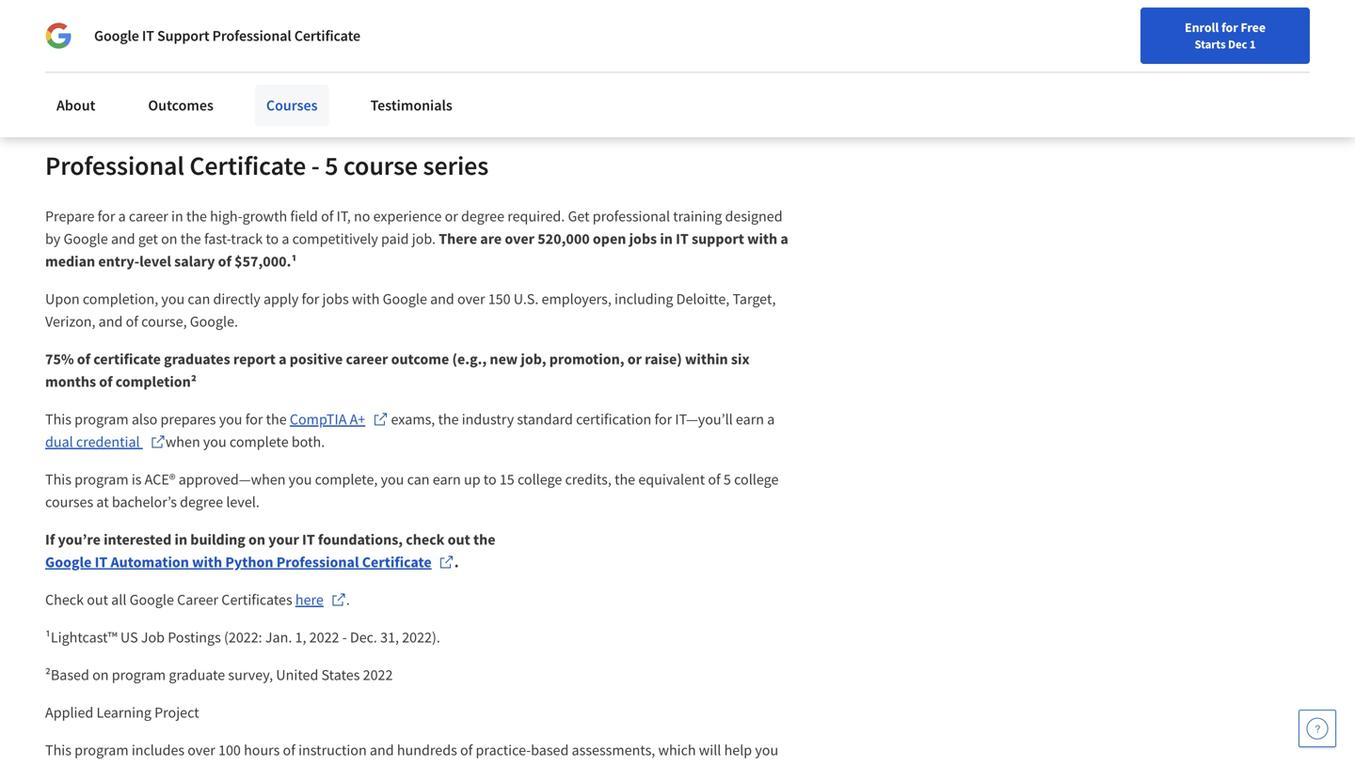 Task type: locate. For each thing, give the bounding box(es) containing it.
with down the competitively on the top left
[[352, 290, 380, 309]]

0 horizontal spatial 2022
[[309, 629, 339, 648]]

career right positive
[[346, 350, 388, 369]]

5 left course
[[325, 149, 338, 182]]

2022
[[309, 629, 339, 648], [363, 666, 393, 685]]

0 horizontal spatial out
[[87, 591, 108, 610]]

on right ²based
[[92, 666, 109, 685]]

check
[[406, 531, 445, 550]]

salary
[[174, 252, 215, 271]]

designed
[[725, 207, 783, 226]]

1 horizontal spatial jobs
[[629, 230, 657, 249]]

your left performance
[[272, 32, 301, 51]]

150
[[488, 290, 511, 309]]

the inside this program is ace® approved—when you complete, you can earn up to 15 college credits, the equivalent of 5 college courses at bachelor's degree level.
[[615, 471, 635, 490]]

0 horizontal spatial degree
[[180, 493, 223, 512]]

outcome
[[391, 350, 449, 369]]

in down practice-
[[469, 764, 481, 767]]

or inside prepare for a career in the high-growth field of it, no experience or degree required. get professional training designed by google and get on the fast-track to a competitively paid job.
[[445, 207, 458, 226]]

job.
[[412, 230, 436, 249]]

in left building
[[175, 531, 187, 550]]

can up google.
[[188, 290, 210, 309]]

to inside prepare for a career in the high-growth field of it, no experience or degree required. get professional training designed by google and get on the fast-track to a competitively paid job.
[[266, 230, 279, 249]]

1 vertical spatial support
[[185, 764, 235, 767]]

the
[[186, 207, 207, 226], [180, 230, 201, 249], [266, 410, 287, 429], [438, 410, 459, 429], [615, 471, 635, 490], [473, 531, 495, 550], [484, 764, 505, 767]]

when
[[165, 433, 200, 452]]

and up critical
[[370, 742, 394, 761]]

1 horizontal spatial degree
[[461, 207, 504, 226]]

within
[[685, 350, 728, 369]]

this for this program includes over 100 hours of instruction and hundreds of practice-based assessments, which will help you simulate real-world it support scenarios that are critical for success in the workplace.
[[45, 742, 71, 761]]

1 horizontal spatial support
[[692, 230, 744, 249]]

can left "up"
[[407, 471, 430, 490]]

opens in a new tab image down the check
[[439, 555, 454, 570]]

jobs inside upon completion, you can directly apply for jobs with google and over 150 u.s. employers, including deloitte, target, verizon, and of course, google.
[[322, 290, 349, 309]]

for left 'it—you'll'
[[654, 410, 672, 429]]

the down practice-
[[484, 764, 505, 767]]

0 vertical spatial jobs
[[629, 230, 657, 249]]

0 vertical spatial 5
[[325, 149, 338, 182]]

google it automation with python professional certificate link
[[45, 552, 454, 574]]

on
[[128, 32, 145, 51], [161, 230, 177, 249], [248, 531, 265, 550], [92, 666, 109, 685]]

support down training
[[692, 230, 744, 249]]

1 horizontal spatial can
[[407, 471, 430, 490]]

this inside this program is ace® approved—when you complete, you can earn up to 15 college credits, the equivalent of 5 college courses at bachelor's degree level.
[[45, 471, 71, 490]]

0 vertical spatial degree
[[461, 207, 504, 226]]

1 vertical spatial jobs
[[322, 290, 349, 309]]

²based on program graduate survey, united states 2022
[[45, 666, 393, 685]]

this
[[45, 410, 71, 429], [45, 471, 71, 490], [45, 742, 71, 761]]

1 vertical spatial 5
[[724, 471, 731, 490]]

1 vertical spatial to
[[483, 471, 497, 490]]

out right the check
[[448, 531, 470, 550]]

survey,
[[228, 666, 273, 685]]

0 horizontal spatial career
[[129, 207, 168, 226]]

degree
[[461, 207, 504, 226], [180, 493, 223, 512]]

about
[[56, 96, 95, 115]]

0 vertical spatial professional
[[212, 26, 291, 45]]

jobs
[[629, 230, 657, 249], [322, 290, 349, 309]]

1 horizontal spatial career
[[346, 350, 388, 369]]

comptia
[[290, 410, 347, 429]]

opens in a new tab image inside here link
[[331, 593, 346, 608]]

5 inside this program is ace® approved—when you complete, you can earn up to 15 college credits, the equivalent of 5 college courses at bachelor's degree level.
[[724, 471, 731, 490]]

0 vertical spatial to
[[266, 230, 279, 249]]

0 vertical spatial this
[[45, 410, 71, 429]]

of left it,
[[321, 207, 334, 226]]

field
[[290, 207, 318, 226]]

hours
[[244, 742, 280, 761]]

bachelor's
[[112, 493, 177, 512]]

professional up the prepare
[[45, 149, 184, 182]]

and right media
[[230, 32, 254, 51]]

2 this from the top
[[45, 471, 71, 490]]

with inside there are over 520,000 open jobs in it support with a median entry-level salary of $57,000.¹
[[747, 230, 777, 249]]

for right apply
[[302, 290, 319, 309]]

0 horizontal spatial can
[[188, 290, 210, 309]]

are inside there are over 520,000 open jobs in it support with a median entry-level salary of $57,000.¹
[[480, 230, 502, 249]]

college right the 15
[[518, 471, 562, 490]]

you inside this program includes over 100 hours of instruction and hundreds of practice-based assessments, which will help you simulate real-world it support scenarios that are critical for success in the workplace.
[[755, 742, 778, 761]]

2022 for 1,
[[309, 629, 339, 648]]

comptia a+
[[290, 410, 365, 429]]

2 vertical spatial opens in a new tab image
[[331, 593, 346, 608]]

out left all
[[87, 591, 108, 610]]

. for here
[[346, 591, 350, 610]]

0 horizontal spatial over
[[188, 742, 215, 761]]

this up simulate at the left
[[45, 742, 71, 761]]

0 horizontal spatial support
[[185, 764, 235, 767]]

in inside prepare for a career in the high-growth field of it, no experience or degree required. get professional training designed by google and get on the fast-track to a competitively paid job.
[[171, 207, 183, 226]]

0 vertical spatial out
[[448, 531, 470, 550]]

. for google it automation with python professional certificate
[[454, 554, 459, 572]]

opens in a new tab image inside google it automation with python professional certificate link
[[439, 555, 454, 570]]

there are over 520,000 open jobs in it support with a median entry-level salary of $57,000.¹
[[45, 230, 791, 271]]

program up at
[[74, 471, 129, 490]]

career inside "75% of certificate graduates report a positive career outcome (e.g., new job, promotion, or raise) within six months of completion²"
[[346, 350, 388, 369]]

1 horizontal spatial over
[[457, 290, 485, 309]]

5 right equivalent
[[724, 471, 731, 490]]

it,
[[337, 207, 351, 226]]

program
[[74, 410, 129, 429], [74, 471, 129, 490], [112, 666, 166, 685], [74, 742, 129, 761]]

verizon,
[[45, 313, 95, 331]]

or
[[445, 207, 458, 226], [627, 350, 642, 369]]

jobs right apply
[[322, 290, 349, 309]]

includes
[[132, 742, 185, 761]]

opens in a new tab image right 'a+'
[[373, 412, 388, 427]]

1 vertical spatial 2022
[[363, 666, 393, 685]]

2 vertical spatial with
[[192, 554, 222, 572]]

this program includes over 100 hours of instruction and hundreds of practice-based assessments, which will help you simulate real-world it support scenarios that are critical for success in the workplace.
[[45, 742, 781, 767]]

this up "courses"
[[45, 471, 71, 490]]

of inside upon completion, you can directly apply for jobs with google and over 150 u.s. employers, including deloitte, target, verizon, and of course, google.
[[126, 313, 138, 331]]

1 horizontal spatial -
[[342, 629, 347, 648]]

over
[[505, 230, 535, 249], [457, 290, 485, 309], [188, 742, 215, 761]]

1 vertical spatial professional
[[45, 149, 184, 182]]

degree up there
[[461, 207, 504, 226]]

1 vertical spatial or
[[627, 350, 642, 369]]

professional right support
[[212, 26, 291, 45]]

to
[[266, 230, 279, 249], [483, 471, 497, 490]]

or up there
[[445, 207, 458, 226]]

series
[[423, 149, 489, 182]]

2 horizontal spatial with
[[747, 230, 777, 249]]

professional
[[593, 207, 670, 226]]

0 vertical spatial support
[[692, 230, 744, 249]]

1 horizontal spatial are
[[480, 230, 502, 249]]

to left the 15
[[483, 471, 497, 490]]

are
[[480, 230, 502, 249], [329, 764, 349, 767]]

None search field
[[268, 12, 579, 49]]

courses
[[45, 493, 93, 512]]

your
[[272, 32, 301, 51], [268, 531, 299, 550]]

or inside "75% of certificate graduates report a positive career outcome (e.g., new job, promotion, or raise) within six months of completion²"
[[627, 350, 642, 369]]

0 vertical spatial -
[[311, 149, 320, 182]]

1 vertical spatial certificate
[[189, 149, 306, 182]]

1 horizontal spatial to
[[483, 471, 497, 490]]

. down this program is ace® approved—when you complete, you can earn up to 15 college credits, the equivalent of 5 college courses at bachelor's degree level.
[[454, 554, 459, 572]]

1 vertical spatial can
[[407, 471, 430, 490]]

this for this program is ace® approved—when you complete, you can earn up to 15 college credits, the equivalent of 5 college courses at bachelor's degree level.
[[45, 471, 71, 490]]

google it support professional certificate
[[94, 26, 360, 45]]

graduates
[[164, 350, 230, 369]]

of down fast-
[[218, 252, 231, 271]]

of inside there are over 520,000 open jobs in it support with a median entry-level salary of $57,000.¹
[[218, 252, 231, 271]]

1
[[1250, 37, 1256, 52]]

of down completion,
[[126, 313, 138, 331]]

are right there
[[480, 230, 502, 249]]

- left dec.
[[342, 629, 347, 648]]

1 vertical spatial .
[[346, 591, 350, 610]]

google up median
[[63, 230, 108, 249]]

2 horizontal spatial opens in a new tab image
[[439, 555, 454, 570]]

and down completion,
[[98, 313, 123, 331]]

3 this from the top
[[45, 742, 71, 761]]

it down includes in the left bottom of the page
[[170, 764, 182, 767]]

degree inside this program is ace® approved—when you complete, you can earn up to 15 college credits, the equivalent of 5 college courses at bachelor's degree level.
[[180, 493, 223, 512]]

0 vertical spatial with
[[747, 230, 777, 249]]

0 horizontal spatial opens in a new tab image
[[331, 593, 346, 608]]

2 vertical spatial over
[[188, 742, 215, 761]]

of right equivalent
[[708, 471, 721, 490]]

certificate up growth
[[189, 149, 306, 182]]

1 horizontal spatial .
[[454, 554, 459, 572]]

learning
[[96, 704, 151, 723]]

program inside this program is ace® approved—when you complete, you can earn up to 15 college credits, the equivalent of 5 college courses at bachelor's degree level.
[[74, 471, 129, 490]]

1 horizontal spatial out
[[448, 531, 470, 550]]

out
[[448, 531, 470, 550], [87, 591, 108, 610]]

the up complete
[[266, 410, 287, 429]]

520,000
[[538, 230, 590, 249]]

with down designed
[[747, 230, 777, 249]]

are down instruction
[[329, 764, 349, 767]]

professional up here link
[[276, 554, 359, 572]]

0 vertical spatial your
[[272, 32, 301, 51]]

college right equivalent
[[734, 471, 779, 490]]

google down there are over 520,000 open jobs in it support with a median entry-level salary of $57,000.¹
[[383, 290, 427, 309]]

in down professional on the left of the page
[[660, 230, 673, 249]]

0 horizontal spatial jobs
[[322, 290, 349, 309]]

0 vertical spatial are
[[480, 230, 502, 249]]

with down building
[[192, 554, 222, 572]]

coursera career certificate image
[[954, 0, 1268, 108]]

high-
[[210, 207, 242, 226]]

opens in a new tab image right here
[[331, 593, 346, 608]]

approved—when
[[179, 471, 286, 490]]

degree down the approved—when
[[180, 493, 223, 512]]

program for includes
[[74, 742, 129, 761]]

completion,
[[83, 290, 158, 309]]

1 horizontal spatial or
[[627, 350, 642, 369]]

over inside there are over 520,000 open jobs in it support with a median entry-level salary of $57,000.¹
[[505, 230, 535, 249]]

dec
[[1228, 37, 1247, 52]]

0 vertical spatial opens in a new tab image
[[373, 412, 388, 427]]

and down there are over 520,000 open jobs in it support with a median entry-level salary of $57,000.¹
[[430, 290, 454, 309]]

1 vertical spatial opens in a new tab image
[[439, 555, 454, 570]]

2022 right "1,"
[[309, 629, 339, 648]]

¹lightcast™
[[45, 629, 117, 648]]

certificate up the courses link
[[294, 26, 360, 45]]

0 vertical spatial career
[[129, 207, 168, 226]]

for inside upon completion, you can directly apply for jobs with google and over 150 u.s. employers, including deloitte, target, verizon, and of course, google.
[[302, 290, 319, 309]]

0 horizontal spatial .
[[346, 591, 350, 610]]

earn right 'it—you'll'
[[736, 410, 764, 429]]

this up 'dual'
[[45, 410, 71, 429]]

a+
[[350, 410, 365, 429]]

1 vertical spatial -
[[342, 629, 347, 648]]

jan.
[[265, 629, 292, 648]]

2 college from the left
[[734, 471, 779, 490]]

for down the hundreds on the left of page
[[398, 764, 416, 767]]

1 vertical spatial are
[[329, 764, 349, 767]]

practice-
[[476, 742, 531, 761]]

over left 150
[[457, 290, 485, 309]]

project
[[154, 704, 199, 723]]

of
[[321, 207, 334, 226], [218, 252, 231, 271], [126, 313, 138, 331], [77, 350, 90, 369], [99, 373, 113, 392], [708, 471, 721, 490], [283, 742, 295, 761], [460, 742, 473, 761]]

to up $57,000.¹
[[266, 230, 279, 249]]

it down training
[[676, 230, 689, 249]]

1 horizontal spatial with
[[352, 290, 380, 309]]

it left foundations,
[[302, 531, 315, 550]]

15
[[500, 471, 515, 490]]

growth
[[242, 207, 287, 226]]

0 horizontal spatial or
[[445, 207, 458, 226]]

help center image
[[1306, 718, 1329, 741]]

jobs down professional on the left of the page
[[629, 230, 657, 249]]

0 vertical spatial 2022
[[309, 629, 339, 648]]

a up entry-
[[118, 207, 126, 226]]

google it automation with python professional certificate
[[45, 554, 432, 572]]

on right it
[[128, 32, 145, 51]]

2 horizontal spatial over
[[505, 230, 535, 249]]

career
[[129, 207, 168, 226], [346, 350, 388, 369]]

or left 'raise)'
[[627, 350, 642, 369]]

in right media
[[257, 32, 269, 51]]

six
[[731, 350, 750, 369]]

0 vertical spatial or
[[445, 207, 458, 226]]

competitively
[[292, 230, 378, 249]]

show notifications image
[[1136, 24, 1159, 46]]

over inside this program includes over 100 hours of instruction and hundreds of practice-based assessments, which will help you simulate real-world it support scenarios that are critical for success in the workplace.
[[188, 742, 215, 761]]

2022 for states
[[363, 666, 393, 685]]

1 vertical spatial this
[[45, 471, 71, 490]]

program inside this program includes over 100 hours of instruction and hundreds of practice-based assessments, which will help you simulate real-world it support scenarios that are critical for success in the workplace.
[[74, 742, 129, 761]]

0 vertical spatial can
[[188, 290, 210, 309]]

program down us
[[112, 666, 166, 685]]

on up google it automation with python professional certificate link
[[248, 531, 265, 550]]

can inside upon completion, you can directly apply for jobs with google and over 150 u.s. employers, including deloitte, target, verizon, and of course, google.
[[188, 290, 210, 309]]

level.
[[226, 493, 260, 512]]

1 vertical spatial over
[[457, 290, 485, 309]]

program up real-
[[74, 742, 129, 761]]

complete
[[229, 433, 289, 452]]

in up the salary
[[171, 207, 183, 226]]

program up dual credential link
[[74, 410, 129, 429]]

for right the prepare
[[98, 207, 115, 226]]

earn left "up"
[[433, 471, 461, 490]]

google left social
[[94, 26, 139, 45]]

0 horizontal spatial are
[[329, 764, 349, 767]]

opens in a new tab image
[[373, 412, 388, 427], [439, 555, 454, 570], [331, 593, 346, 608]]

1 vertical spatial with
[[352, 290, 380, 309]]

²based
[[45, 666, 89, 685]]

prepare
[[45, 207, 95, 226]]

for up dec
[[1221, 19, 1238, 36]]

2022 right states
[[363, 666, 393, 685]]

2 vertical spatial this
[[45, 742, 71, 761]]

with inside upon completion, you can directly apply for jobs with google and over 150 u.s. employers, including deloitte, target, verizon, and of course, google.
[[352, 290, 380, 309]]

paid
[[381, 230, 409, 249]]

and up entry-
[[111, 230, 135, 249]]

1 vertical spatial earn
[[433, 471, 461, 490]]

exams,
[[391, 410, 435, 429]]

support down 100
[[185, 764, 235, 767]]

based
[[531, 742, 569, 761]]

0 horizontal spatial earn
[[433, 471, 461, 490]]

applied
[[45, 704, 93, 723]]

certificate down the check
[[362, 554, 432, 572]]

1 horizontal spatial college
[[734, 471, 779, 490]]

1 horizontal spatial 5
[[724, 471, 731, 490]]

of inside prepare for a career in the high-growth field of it, no experience or degree required. get professional training designed by google and get on the fast-track to a competitively paid job.
[[321, 207, 334, 226]]

a down designed
[[780, 230, 788, 249]]

is
[[132, 471, 142, 490]]

1 this from the top
[[45, 410, 71, 429]]

and inside prepare for a career in the high-growth field of it, no experience or degree required. get professional training designed by google and get on the fast-track to a competitively paid job.
[[111, 230, 135, 249]]

world
[[131, 764, 167, 767]]

this inside this program includes over 100 hours of instruction and hundreds of practice-based assessments, which will help you simulate real-world it support scenarios that are critical for success in the workplace.
[[45, 742, 71, 761]]

and
[[230, 32, 254, 51], [111, 230, 135, 249], [430, 290, 454, 309], [98, 313, 123, 331], [370, 742, 394, 761]]

opens in a new tab image inside comptia a+ link
[[373, 412, 388, 427]]

job,
[[521, 350, 546, 369]]

your up google it automation with python professional certificate link
[[268, 531, 299, 550]]

menu item
[[995, 19, 1117, 80]]

support inside this program includes over 100 hours of instruction and hundreds of practice-based assessments, which will help you simulate real-world it support scenarios that are critical for success in the workplace.
[[185, 764, 235, 767]]

1 horizontal spatial earn
[[736, 410, 764, 429]]

. right here
[[346, 591, 350, 610]]

0 horizontal spatial -
[[311, 149, 320, 182]]

success
[[419, 764, 466, 767]]

google image
[[45, 23, 72, 49]]

assessments,
[[572, 742, 655, 761]]

employers,
[[542, 290, 612, 309]]

0 horizontal spatial to
[[266, 230, 279, 249]]

1 vertical spatial career
[[346, 350, 388, 369]]

over down required.
[[505, 230, 535, 249]]

0 vertical spatial over
[[505, 230, 535, 249]]

1 horizontal spatial opens in a new tab image
[[373, 412, 388, 427]]

completion²
[[116, 373, 197, 392]]

to inside this program is ace® approved—when you complete, you can earn up to 15 college credits, the equivalent of 5 college courses at bachelor's degree level.
[[483, 471, 497, 490]]

no
[[354, 207, 370, 226]]

this program also prepares you for the
[[45, 410, 290, 429]]

workplace.
[[508, 764, 577, 767]]

course,
[[141, 313, 187, 331]]

1 horizontal spatial 2022
[[363, 666, 393, 685]]

0 vertical spatial .
[[454, 554, 459, 572]]

0 horizontal spatial college
[[518, 471, 562, 490]]

for inside prepare for a career in the high-growth field of it, no experience or degree required. get professional training designed by google and get on the fast-track to a competitively paid job.
[[98, 207, 115, 226]]

you inside upon completion, you can directly apply for jobs with google and over 150 u.s. employers, including deloitte, target, verizon, and of course, google.
[[161, 290, 185, 309]]

google right all
[[129, 591, 174, 610]]

1 vertical spatial degree
[[180, 493, 223, 512]]

you up course,
[[161, 290, 185, 309]]

google down you're
[[45, 554, 92, 572]]

a up $57,000.¹
[[282, 230, 289, 249]]

opens in a new tab image for here
[[331, 593, 346, 608]]

it
[[142, 26, 154, 45], [676, 230, 689, 249], [302, 531, 315, 550], [95, 554, 108, 572], [170, 764, 182, 767]]



Task type: vqa. For each thing, say whether or not it's contained in the screenshot.
rightmost expertise
no



Task type: describe. For each thing, give the bounding box(es) containing it.
0 horizontal spatial 5
[[325, 149, 338, 182]]

median
[[45, 252, 95, 271]]

coursera image
[[23, 15, 142, 45]]

program for also
[[74, 410, 129, 429]]

1 college from the left
[[518, 471, 562, 490]]

testimonials link
[[359, 85, 464, 126]]

¹lightcast™ us job postings (2022: jan. 1, 2022 - dec. 31, 2022).
[[45, 629, 440, 648]]

in inside there are over 520,000 open jobs in it support with a median entry-level salary of $57,000.¹
[[660, 230, 673, 249]]

graduate
[[169, 666, 225, 685]]

industry
[[462, 410, 514, 429]]

credits,
[[565, 471, 612, 490]]

a inside "75% of certificate graduates report a positive career outcome (e.g., new job, promotion, or raise) within six months of completion²"
[[279, 350, 287, 369]]

for inside this program includes over 100 hours of instruction and hundreds of practice-based assessments, which will help you simulate real-world it support scenarios that are critical for success in the workplace.
[[398, 764, 416, 767]]

both.
[[292, 433, 325, 452]]

the inside this program includes over 100 hours of instruction and hundreds of practice-based assessments, which will help you simulate real-world it support scenarios that are critical for success in the workplace.
[[484, 764, 505, 767]]

which
[[658, 742, 696, 761]]

opens in a new tab image for comptia a+
[[373, 412, 388, 427]]

social
[[148, 32, 184, 51]]

of down certificate
[[99, 373, 113, 392]]

python
[[225, 554, 273, 572]]

31,
[[380, 629, 399, 648]]

a inside there are over 520,000 open jobs in it support with a median entry-level salary of $57,000.¹
[[780, 230, 788, 249]]

open
[[593, 230, 626, 249]]

apply
[[263, 290, 299, 309]]

this program is ace® approved—when you complete, you can earn up to 15 college credits, the equivalent of 5 college courses at bachelor's degree level.
[[45, 471, 782, 512]]

you right complete,
[[381, 471, 404, 490]]

1 vertical spatial out
[[87, 591, 108, 610]]

real-
[[102, 764, 131, 767]]

check out all google career certificates
[[45, 591, 295, 610]]

a right 'it—you'll'
[[767, 410, 775, 429]]

standard
[[517, 410, 573, 429]]

for inside 'enroll for free starts dec 1'
[[1221, 19, 1238, 36]]

united
[[276, 666, 318, 685]]

enroll
[[1185, 19, 1219, 36]]

outcomes link
[[137, 85, 225, 126]]

it
[[117, 32, 125, 51]]

0 vertical spatial certificate
[[294, 26, 360, 45]]

complete,
[[315, 471, 378, 490]]

new
[[490, 350, 518, 369]]

you right when
[[203, 433, 226, 452]]

check
[[45, 591, 84, 610]]

you up when you complete both.
[[219, 410, 242, 429]]

hundreds
[[397, 742, 457, 761]]

opens in a new tab image
[[150, 435, 165, 450]]

google.
[[190, 313, 238, 331]]

experience
[[373, 207, 442, 226]]

it—you'll
[[675, 410, 733, 429]]

the left high-
[[186, 207, 207, 226]]

target,
[[733, 290, 776, 309]]

it inside there are over 520,000 open jobs in it support with a median entry-level salary of $57,000.¹
[[676, 230, 689, 249]]

0 horizontal spatial with
[[192, 554, 222, 572]]

75% of certificate graduates report a positive career outcome (e.g., new job, promotion, or raise) within six months of completion²
[[45, 350, 753, 392]]

get
[[568, 207, 590, 226]]

review
[[388, 32, 429, 51]]

courses link
[[255, 85, 329, 126]]

also
[[132, 410, 157, 429]]

starts
[[1195, 37, 1226, 52]]

for up complete
[[245, 410, 263, 429]]

prepare for a career in the high-growth field of it, no experience or degree required. get professional training designed by google and get on the fast-track to a competitively paid job.
[[45, 207, 786, 249]]

fast-
[[204, 230, 231, 249]]

in inside this program includes over 100 hours of instruction and hundreds of practice-based assessments, which will help you simulate real-world it support scenarios that are critical for success in the workplace.
[[469, 764, 481, 767]]

this for this program also prepares you for the
[[45, 410, 71, 429]]

75%
[[45, 350, 74, 369]]

0 vertical spatial earn
[[736, 410, 764, 429]]

courses
[[266, 96, 318, 115]]

there
[[439, 230, 477, 249]]

if you're interested in building on your it foundations, check out the
[[45, 531, 498, 550]]

entry-
[[98, 252, 139, 271]]

2 vertical spatial certificate
[[362, 554, 432, 572]]

get
[[138, 230, 158, 249]]

about link
[[45, 85, 107, 126]]

ace®
[[145, 471, 176, 490]]

you're
[[58, 531, 101, 550]]

the right exams,
[[438, 410, 459, 429]]

of inside this program is ace® approved—when you complete, you can earn up to 15 college credits, the equivalent of 5 college courses at bachelor's degree level.
[[708, 471, 721, 490]]

you down both.
[[289, 471, 312, 490]]

when you complete both.
[[165, 433, 325, 452]]

months
[[45, 373, 96, 392]]

states
[[321, 666, 360, 685]]

that
[[301, 764, 326, 767]]

jobs inside there are over 520,000 open jobs in it support with a median entry-level salary of $57,000.¹
[[629, 230, 657, 249]]

2 vertical spatial professional
[[276, 554, 359, 572]]

support inside there are over 520,000 open jobs in it support with a median entry-level salary of $57,000.¹
[[692, 230, 744, 249]]

degree inside prepare for a career in the high-growth field of it, no experience or degree required. get professional training designed by google and get on the fast-track to a competitively paid job.
[[461, 207, 504, 226]]

comptia a+ link
[[290, 409, 388, 431]]

credential
[[76, 433, 140, 452]]

at
[[96, 493, 109, 512]]

course
[[343, 149, 418, 182]]

critical
[[352, 764, 395, 767]]

by
[[45, 230, 60, 249]]

over inside upon completion, you can directly apply for jobs with google and over 150 u.s. employers, including deloitte, target, verizon, and of course, google.
[[457, 290, 485, 309]]

google inside upon completion, you can directly apply for jobs with google and over 150 u.s. employers, including deloitte, target, verizon, and of course, google.
[[383, 290, 427, 309]]

share
[[77, 32, 114, 51]]

u.s.
[[514, 290, 539, 309]]

and inside this program includes over 100 hours of instruction and hundreds of practice-based assessments, which will help you simulate real-world it support scenarios that are critical for success in the workplace.
[[370, 742, 394, 761]]

help
[[724, 742, 752, 761]]

of up success
[[460, 742, 473, 761]]

career inside prepare for a career in the high-growth field of it, no experience or degree required. get professional training designed by google and get on the fast-track to a competitively paid job.
[[129, 207, 168, 226]]

enroll for free starts dec 1
[[1185, 19, 1266, 52]]

exams, the industry standard certification for it—you'll earn a
[[388, 410, 778, 429]]

it right it
[[142, 26, 154, 45]]

or for promotion,
[[627, 350, 642, 369]]

1 vertical spatial your
[[268, 531, 299, 550]]

applied learning project
[[45, 704, 199, 723]]

raise)
[[645, 350, 682, 369]]

outcomes
[[148, 96, 214, 115]]

postings
[[168, 629, 221, 648]]

certificate
[[93, 350, 161, 369]]

track
[[231, 230, 263, 249]]

google inside prepare for a career in the high-growth field of it, no experience or degree required. get professional training designed by google and get on the fast-track to a competitively paid job.
[[63, 230, 108, 249]]

or for experience
[[445, 207, 458, 226]]

of right 75% at the top left of page
[[77, 350, 90, 369]]

the up the salary
[[180, 230, 201, 249]]

directly
[[213, 290, 260, 309]]

including
[[615, 290, 673, 309]]

the right the check
[[473, 531, 495, 550]]

here link
[[295, 589, 346, 612]]

program for is
[[74, 471, 129, 490]]

will
[[699, 742, 721, 761]]

on inside prepare for a career in the high-growth field of it, no experience or degree required. get professional training designed by google and get on the fast-track to a competitively paid job.
[[161, 230, 177, 249]]

if
[[45, 531, 55, 550]]

it inside this program includes over 100 hours of instruction and hundreds of practice-based assessments, which will help you simulate real-world it support scenarios that are critical for success in the workplace.
[[170, 764, 182, 767]]

are inside this program includes over 100 hours of instruction and hundreds of practice-based assessments, which will help you simulate real-world it support scenarios that are critical for success in the workplace.
[[329, 764, 349, 767]]

can inside this program is ace® approved—when you complete, you can earn up to 15 college credits, the equivalent of 5 college courses at bachelor's degree level.
[[407, 471, 430, 490]]

$57,000.¹
[[234, 252, 297, 271]]

of up scenarios
[[283, 742, 295, 761]]

training
[[673, 207, 722, 226]]

promotion,
[[549, 350, 624, 369]]

it down you're
[[95, 554, 108, 572]]

opens in a new tab image for google it automation with python professional certificate
[[439, 555, 454, 570]]

(2022:
[[224, 629, 262, 648]]

earn inside this program is ace® approved—when you complete, you can earn up to 15 college credits, the equivalent of 5 college courses at bachelor's degree level.
[[433, 471, 461, 490]]



